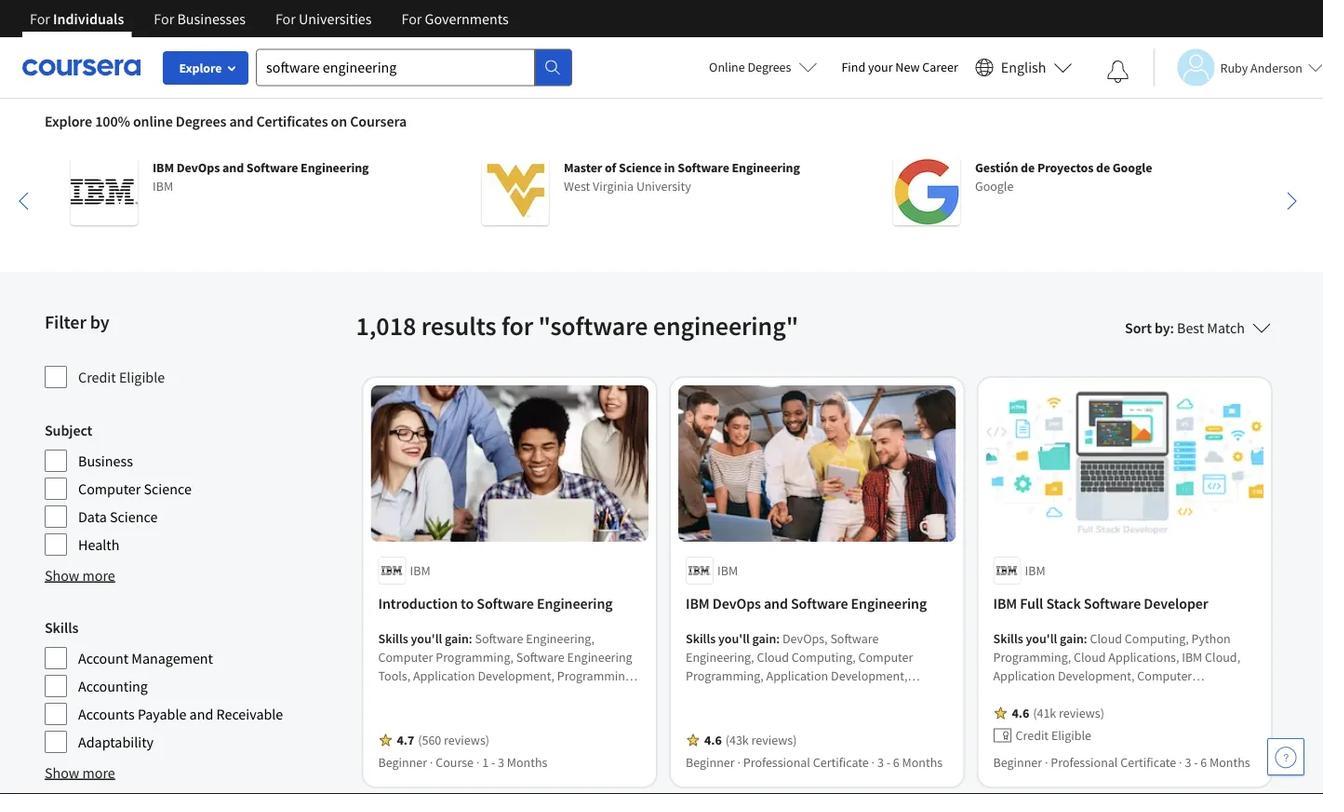 Task type: locate. For each thing, give the bounding box(es) containing it.
4.6 left (43k
[[705, 732, 722, 748]]

0 vertical spatial 4.6
[[1012, 705, 1030, 721]]

: down ibm devops and software engineering
[[777, 630, 780, 647]]

3 skills you'll gain : from the left
[[994, 630, 1090, 647]]

science up data science
[[144, 479, 192, 498]]

show more down adaptability
[[45, 763, 115, 782]]

computer science
[[78, 479, 192, 498]]

results
[[421, 310, 497, 342]]

0 horizontal spatial devops
[[177, 159, 220, 176]]

0 vertical spatial show
[[45, 566, 79, 585]]

1 de from the left
[[1021, 159, 1035, 176]]

credit eligible
[[78, 368, 165, 386], [1016, 727, 1092, 744]]

professional down "4.6 (43k reviews)"
[[743, 754, 811, 771]]

you'll for devops
[[719, 630, 750, 647]]

degrees right online
[[748, 59, 792, 75]]

beginner down (43k
[[686, 754, 735, 771]]

1 months from the left
[[507, 754, 548, 771]]

credit down (41k
[[1016, 727, 1049, 744]]

credit down the filter by
[[78, 368, 116, 386]]

gain down to at bottom left
[[445, 630, 469, 647]]

1 vertical spatial more
[[82, 763, 115, 782]]

for up what do you want to learn? text box
[[402, 9, 422, 28]]

degrees right the online
[[176, 112, 226, 130]]

: down ibm full stack software developer
[[1084, 630, 1088, 647]]

2 show from the top
[[45, 763, 79, 782]]

gain down stack
[[1060, 630, 1084, 647]]

de right gestión
[[1021, 159, 1035, 176]]

1 horizontal spatial de
[[1096, 159, 1111, 176]]

credit
[[78, 368, 116, 386], [1016, 727, 1049, 744]]

:
[[1171, 318, 1175, 337], [469, 630, 473, 647], [777, 630, 780, 647], [1084, 630, 1088, 647]]

2 6 from the left
[[1201, 754, 1208, 771]]

skills you'll gain :
[[378, 630, 475, 647], [686, 630, 783, 647], [994, 630, 1090, 647]]

1 for from the left
[[30, 9, 50, 28]]

: for ibm devops and software engineering
[[777, 630, 780, 647]]

by right filter
[[90, 310, 109, 334]]

skills
[[45, 618, 78, 637], [378, 630, 408, 647], [686, 630, 716, 647], [994, 630, 1024, 647]]

0 horizontal spatial beginner · professional certificate · 3 - 6 months
[[686, 754, 943, 771]]

engineering inside master of science in software engineering west virginia university
[[732, 159, 800, 176]]

: down to at bottom left
[[469, 630, 473, 647]]

ibm devops and software engineering ibm
[[153, 159, 369, 195]]

1 skills you'll gain : from the left
[[378, 630, 475, 647]]

1 professional from the left
[[743, 754, 811, 771]]

beginner · professional certificate · 3 - 6 months down 4.6 (41k reviews)
[[994, 754, 1251, 771]]

google down gestión
[[976, 178, 1014, 195]]

1 horizontal spatial google
[[1113, 159, 1153, 176]]

eligible up business
[[119, 368, 165, 386]]

skills you'll gain : down full
[[994, 630, 1090, 647]]

3 for from the left
[[275, 9, 296, 28]]

explore inside popup button
[[179, 60, 222, 76]]

1 vertical spatial science
[[144, 479, 192, 498]]

3 beginner from the left
[[994, 754, 1043, 771]]

universities
[[299, 9, 372, 28]]

for
[[30, 9, 50, 28], [154, 9, 174, 28], [275, 9, 296, 28], [402, 9, 422, 28]]

reviews)
[[1059, 705, 1105, 721], [444, 732, 490, 748], [752, 732, 797, 748]]

gestión
[[976, 159, 1019, 176]]

0 horizontal spatial gain
[[445, 630, 469, 647]]

-
[[491, 754, 495, 771], [887, 754, 891, 771], [1194, 754, 1198, 771]]

1 vertical spatial explore
[[45, 112, 92, 130]]

1 horizontal spatial reviews)
[[752, 732, 797, 748]]

2 horizontal spatial months
[[1210, 754, 1251, 771]]

4.7
[[397, 732, 414, 748]]

filter
[[45, 310, 86, 334]]

introduction to software engineering
[[378, 594, 613, 612]]

2 beginner from the left
[[686, 754, 735, 771]]

1 horizontal spatial skills you'll gain :
[[686, 630, 783, 647]]

1 vertical spatial credit eligible
[[1016, 727, 1092, 744]]

6
[[893, 754, 900, 771], [1201, 754, 1208, 771]]

show down health
[[45, 566, 79, 585]]

"software
[[539, 310, 648, 342]]

1 horizontal spatial credit eligible
[[1016, 727, 1092, 744]]

2 show more from the top
[[45, 763, 115, 782]]

show
[[45, 566, 79, 585], [45, 763, 79, 782]]

2 professional from the left
[[1051, 754, 1118, 771]]

devops for ibm devops and software engineering
[[713, 594, 761, 612]]

you'll down full
[[1026, 630, 1058, 647]]

0 horizontal spatial 4.6
[[705, 732, 722, 748]]

west virginia university image
[[482, 158, 549, 225]]

skills you'll gain : for to
[[378, 630, 475, 647]]

2 certificate from the left
[[1121, 754, 1177, 771]]

1 horizontal spatial devops
[[713, 594, 761, 612]]

1 horizontal spatial gain
[[753, 630, 777, 647]]

payable
[[138, 705, 187, 723]]

2 skills you'll gain : from the left
[[686, 630, 783, 647]]

0 vertical spatial eligible
[[119, 368, 165, 386]]

0 vertical spatial degrees
[[748, 59, 792, 75]]

ibm full stack software developer link
[[994, 592, 1257, 614]]

months
[[507, 754, 548, 771], [902, 754, 943, 771], [1210, 754, 1251, 771]]

gain down ibm devops and software engineering
[[753, 630, 777, 647]]

degrees inside 'popup button'
[[748, 59, 792, 75]]

0 vertical spatial devops
[[177, 159, 220, 176]]

new
[[896, 59, 920, 75]]

0 horizontal spatial reviews)
[[444, 732, 490, 748]]

show more button
[[45, 564, 115, 586], [45, 761, 115, 784]]

0 vertical spatial show more button
[[45, 564, 115, 586]]

2 for from the left
[[154, 9, 174, 28]]

1 horizontal spatial beginner
[[686, 754, 735, 771]]

more
[[82, 566, 115, 585], [82, 763, 115, 782]]

0 horizontal spatial professional
[[743, 754, 811, 771]]

2 horizontal spatial beginner
[[994, 754, 1043, 771]]

1 horizontal spatial 6
[[1201, 754, 1208, 771]]

software inside ibm devops and software engineering ibm
[[246, 159, 298, 176]]

beginner down (41k
[[994, 754, 1043, 771]]

4.7 (560 reviews)
[[397, 732, 490, 748]]

2 you'll from the left
[[719, 630, 750, 647]]

1 beginner from the left
[[378, 754, 427, 771]]

1 vertical spatial show more
[[45, 763, 115, 782]]

2 horizontal spatial reviews)
[[1059, 705, 1105, 721]]

for for universities
[[275, 9, 296, 28]]

1 3 from the left
[[498, 754, 505, 771]]

eligible down 4.6 (41k reviews)
[[1052, 727, 1092, 744]]

2 vertical spatial science
[[110, 507, 158, 526]]

1 vertical spatial show
[[45, 763, 79, 782]]

4 for from the left
[[402, 9, 422, 28]]

2 horizontal spatial you'll
[[1026, 630, 1058, 647]]

explore for explore
[[179, 60, 222, 76]]

software for ibm devops and software engineering
[[791, 594, 848, 612]]

reviews) up beginner · course · 1 - 3 months
[[444, 732, 490, 748]]

2 de from the left
[[1096, 159, 1111, 176]]

explore down for businesses
[[179, 60, 222, 76]]

on
[[331, 112, 347, 130]]

1 horizontal spatial by
[[1155, 318, 1171, 337]]

english button
[[968, 37, 1080, 98]]

0 horizontal spatial beginner
[[378, 754, 427, 771]]

for left universities
[[275, 9, 296, 28]]

2 3 from the left
[[878, 754, 884, 771]]

gain for software
[[445, 630, 469, 647]]

beginner · professional certificate · 3 - 6 months down "4.6 (43k reviews)"
[[686, 754, 943, 771]]

accounts payable and receivable
[[78, 705, 283, 723]]

ruby anderson button
[[1154, 49, 1324, 86]]

: for introduction to software engineering
[[469, 630, 473, 647]]

software
[[246, 159, 298, 176], [678, 159, 730, 176], [477, 594, 534, 612], [791, 594, 848, 612], [1084, 594, 1141, 612]]

What do you want to learn? text field
[[256, 49, 535, 86]]

·
[[430, 754, 433, 771], [476, 754, 480, 771], [738, 754, 741, 771], [872, 754, 875, 771], [1045, 754, 1049, 771], [1179, 754, 1183, 771]]

1 horizontal spatial -
[[887, 754, 891, 771]]

devops for ibm devops and software engineering ibm
[[177, 159, 220, 176]]

you'll down introduction at the bottom left
[[411, 630, 442, 647]]

google
[[1113, 159, 1153, 176], [976, 178, 1014, 195]]

science inside master of science in software engineering west virginia university
[[619, 159, 662, 176]]

engineering
[[301, 159, 369, 176], [732, 159, 800, 176], [537, 594, 613, 612], [851, 594, 927, 612]]

3 you'll from the left
[[1026, 630, 1058, 647]]

2 · from the left
[[476, 754, 480, 771]]

1 show more button from the top
[[45, 564, 115, 586]]

0 vertical spatial credit eligible
[[78, 368, 165, 386]]

show more
[[45, 566, 115, 585], [45, 763, 115, 782]]

explore left 100%
[[45, 112, 92, 130]]

1 vertical spatial devops
[[713, 594, 761, 612]]

beginner for introduction
[[378, 754, 427, 771]]

skills for ibm devops and software engineering
[[686, 630, 716, 647]]

certificate
[[813, 754, 869, 771], [1121, 754, 1177, 771]]

0 horizontal spatial by
[[90, 310, 109, 334]]

1 horizontal spatial certificate
[[1121, 754, 1177, 771]]

0 vertical spatial science
[[619, 159, 662, 176]]

0 horizontal spatial de
[[1021, 159, 1035, 176]]

more down health
[[82, 566, 115, 585]]

ruby
[[1221, 59, 1249, 76]]

1 vertical spatial 4.6
[[705, 732, 722, 748]]

by
[[90, 310, 109, 334], [1155, 318, 1171, 337]]

show more button down adaptability
[[45, 761, 115, 784]]

science left in
[[619, 159, 662, 176]]

1 horizontal spatial 4.6
[[1012, 705, 1030, 721]]

1 horizontal spatial credit
[[1016, 727, 1049, 744]]

beginner down 4.7
[[378, 754, 427, 771]]

professional down 4.6 (41k reviews)
[[1051, 754, 1118, 771]]

0 vertical spatial more
[[82, 566, 115, 585]]

by for filter
[[90, 310, 109, 334]]

by right sort
[[1155, 318, 1171, 337]]

de right proyectos
[[1096, 159, 1111, 176]]

(560
[[418, 732, 442, 748]]

and inside ibm devops and software engineering ibm
[[222, 159, 244, 176]]

1 show more from the top
[[45, 566, 115, 585]]

1 vertical spatial eligible
[[1052, 727, 1092, 744]]

6 · from the left
[[1179, 754, 1183, 771]]

science down computer science
[[110, 507, 158, 526]]

1 vertical spatial degrees
[[176, 112, 226, 130]]

more down adaptability
[[82, 763, 115, 782]]

3 3 from the left
[[1185, 754, 1192, 771]]

credit eligible down 4.6 (41k reviews)
[[1016, 727, 1092, 744]]

computer
[[78, 479, 141, 498]]

0 vertical spatial google
[[1113, 159, 1153, 176]]

2 show more button from the top
[[45, 761, 115, 784]]

0 horizontal spatial 6
[[893, 754, 900, 771]]

subject group
[[45, 419, 345, 557]]

1 gain from the left
[[445, 630, 469, 647]]

for left individuals
[[30, 9, 50, 28]]

beginner · professional certificate · 3 - 6 months
[[686, 754, 943, 771], [994, 754, 1251, 771]]

3 months from the left
[[1210, 754, 1251, 771]]

devops inside ibm devops and software engineering ibm
[[177, 159, 220, 176]]

0 horizontal spatial eligible
[[119, 368, 165, 386]]

4.6
[[1012, 705, 1030, 721], [705, 732, 722, 748]]

show more down health
[[45, 566, 115, 585]]

0 horizontal spatial -
[[491, 754, 495, 771]]

0 horizontal spatial credit
[[78, 368, 116, 386]]

1 horizontal spatial you'll
[[719, 630, 750, 647]]

for
[[502, 310, 533, 342]]

reviews) right (43k
[[752, 732, 797, 748]]

stack
[[1047, 594, 1081, 612]]

1 horizontal spatial explore
[[179, 60, 222, 76]]

google right proyectos
[[1113, 159, 1153, 176]]

1 vertical spatial credit
[[1016, 727, 1049, 744]]

0 horizontal spatial google
[[976, 178, 1014, 195]]

1 show from the top
[[45, 566, 79, 585]]

gain for stack
[[1060, 630, 1084, 647]]

show more button down health
[[45, 564, 115, 586]]

data science
[[78, 507, 158, 526]]

2 horizontal spatial 3
[[1185, 754, 1192, 771]]

0 vertical spatial show more
[[45, 566, 115, 585]]

master of science in software engineering west virginia university
[[564, 159, 800, 195]]

0 horizontal spatial credit eligible
[[78, 368, 165, 386]]

1 horizontal spatial degrees
[[748, 59, 792, 75]]

credit eligible down the filter by
[[78, 368, 165, 386]]

and inside "skills" group
[[190, 705, 213, 723]]

None search field
[[256, 49, 572, 86]]

reviews) for stack
[[1059, 705, 1105, 721]]

software for ibm full stack software developer
[[1084, 594, 1141, 612]]

1 · from the left
[[430, 754, 433, 771]]

ibm devops and software engineering link
[[686, 592, 949, 614]]

4.6 left (41k
[[1012, 705, 1030, 721]]

4.6 (43k reviews)
[[705, 732, 797, 748]]

you'll for to
[[411, 630, 442, 647]]

ibm
[[153, 159, 174, 176], [153, 178, 173, 195], [410, 562, 431, 579], [718, 562, 738, 579], [1025, 562, 1046, 579], [686, 594, 710, 612], [994, 594, 1018, 612]]

3
[[498, 754, 505, 771], [878, 754, 884, 771], [1185, 754, 1192, 771]]

0 horizontal spatial 3
[[498, 754, 505, 771]]

2 more from the top
[[82, 763, 115, 782]]

0 horizontal spatial certificate
[[813, 754, 869, 771]]

1 horizontal spatial months
[[902, 754, 943, 771]]

you'll down ibm devops and software engineering
[[719, 630, 750, 647]]

devops
[[177, 159, 220, 176], [713, 594, 761, 612]]

show down adaptability
[[45, 763, 79, 782]]

0 horizontal spatial explore
[[45, 112, 92, 130]]

1 horizontal spatial 3
[[878, 754, 884, 771]]

0 horizontal spatial degrees
[[176, 112, 226, 130]]

1 vertical spatial google
[[976, 178, 1014, 195]]

2 horizontal spatial gain
[[1060, 630, 1084, 647]]

1 vertical spatial show more button
[[45, 761, 115, 784]]

1 more from the top
[[82, 566, 115, 585]]

: left the best
[[1171, 318, 1175, 337]]

master
[[564, 159, 603, 176]]

3 · from the left
[[738, 754, 741, 771]]

and for ibm devops and software engineering
[[764, 594, 788, 612]]

2 horizontal spatial skills you'll gain :
[[994, 630, 1090, 647]]

0 horizontal spatial skills you'll gain :
[[378, 630, 475, 647]]

coursera image
[[22, 52, 141, 82]]

west
[[564, 178, 590, 195]]

2 horizontal spatial -
[[1194, 754, 1198, 771]]

0 horizontal spatial months
[[507, 754, 548, 771]]

eligible
[[119, 368, 165, 386], [1052, 727, 1092, 744]]

help center image
[[1275, 746, 1298, 768]]

health
[[78, 535, 120, 554]]

1 horizontal spatial beginner · professional certificate · 3 - 6 months
[[994, 754, 1251, 771]]

0 horizontal spatial you'll
[[411, 630, 442, 647]]

1 you'll from the left
[[411, 630, 442, 647]]

skills you'll gain : down introduction at the bottom left
[[378, 630, 475, 647]]

skills you'll gain : down ibm devops and software engineering
[[686, 630, 783, 647]]

2 gain from the left
[[753, 630, 777, 647]]

engineering inside 'ibm devops and software engineering' link
[[851, 594, 927, 612]]

for left 'businesses'
[[154, 9, 174, 28]]

skills you'll gain : for full
[[994, 630, 1090, 647]]

1 horizontal spatial professional
[[1051, 754, 1118, 771]]

3 - from the left
[[1194, 754, 1198, 771]]

professional
[[743, 754, 811, 771], [1051, 754, 1118, 771]]

reviews) right (41k
[[1059, 705, 1105, 721]]

for for individuals
[[30, 9, 50, 28]]

4.6 for full
[[1012, 705, 1030, 721]]

0 vertical spatial explore
[[179, 60, 222, 76]]

3 gain from the left
[[1060, 630, 1084, 647]]

ibm devops and software engineering
[[686, 594, 927, 612]]

your
[[868, 59, 893, 75]]

1
[[482, 754, 489, 771]]

gain
[[445, 630, 469, 647], [753, 630, 777, 647], [1060, 630, 1084, 647]]



Task type: vqa. For each thing, say whether or not it's contained in the screenshot.
the
no



Task type: describe. For each thing, give the bounding box(es) containing it.
and for accounts payable and receivable
[[190, 705, 213, 723]]

account
[[78, 649, 129, 667]]

show for adaptability
[[45, 763, 79, 782]]

explore button
[[163, 51, 249, 85]]

online
[[709, 59, 745, 75]]

2 beginner · professional certificate · 3 - 6 months from the left
[[994, 754, 1251, 771]]

for governments
[[402, 9, 509, 28]]

software for ibm devops and software engineering ibm
[[246, 159, 298, 176]]

engineering"
[[653, 310, 799, 342]]

sort
[[1125, 318, 1152, 337]]

and for ibm devops and software engineering ibm
[[222, 159, 244, 176]]

you'll for full
[[1026, 630, 1058, 647]]

accounts
[[78, 705, 135, 723]]

engineering inside introduction to software engineering link
[[537, 594, 613, 612]]

find your new career
[[842, 59, 959, 75]]

by for sort
[[1155, 318, 1171, 337]]

online
[[133, 112, 173, 130]]

2 months from the left
[[902, 754, 943, 771]]

show more button for health
[[45, 564, 115, 586]]

find your new career link
[[833, 56, 968, 79]]

banner navigation
[[15, 0, 524, 37]]

find
[[842, 59, 866, 75]]

2 - from the left
[[887, 754, 891, 771]]

ruby anderson
[[1221, 59, 1303, 76]]

english
[[1001, 58, 1047, 77]]

more for adaptability
[[82, 763, 115, 782]]

google image
[[894, 158, 961, 225]]

for for governments
[[402, 9, 422, 28]]

1 beginner · professional certificate · 3 - 6 months from the left
[[686, 754, 943, 771]]

for for businesses
[[154, 9, 174, 28]]

ibm full stack software developer
[[994, 594, 1209, 612]]

skills inside group
[[45, 618, 78, 637]]

businesses
[[177, 9, 246, 28]]

more for health
[[82, 566, 115, 585]]

gain for and
[[753, 630, 777, 647]]

show more button for adaptability
[[45, 761, 115, 784]]

1 6 from the left
[[893, 754, 900, 771]]

anderson
[[1251, 59, 1303, 76]]

sort by : best match
[[1125, 318, 1245, 337]]

reviews) for software
[[444, 732, 490, 748]]

: for ibm full stack software developer
[[1084, 630, 1088, 647]]

(41k
[[1033, 705, 1057, 721]]

for universities
[[275, 9, 372, 28]]

governments
[[425, 9, 509, 28]]

reviews) for and
[[752, 732, 797, 748]]

of
[[605, 159, 616, 176]]

explore for explore 100% online degrees and certificates on coursera
[[45, 112, 92, 130]]

4 · from the left
[[872, 754, 875, 771]]

career
[[923, 59, 959, 75]]

introduction
[[378, 594, 458, 612]]

0 vertical spatial credit
[[78, 368, 116, 386]]

best
[[1178, 318, 1205, 337]]

data
[[78, 507, 107, 526]]

in
[[664, 159, 675, 176]]

beginner · course · 1 - 3 months
[[378, 754, 548, 771]]

subject
[[45, 421, 92, 439]]

developer
[[1144, 594, 1209, 612]]

course
[[436, 754, 474, 771]]

virginia
[[593, 178, 634, 195]]

show notifications image
[[1107, 61, 1130, 83]]

show more for health
[[45, 566, 115, 585]]

1,018 results for "software engineering"
[[356, 310, 799, 342]]

software inside master of science in software engineering west virginia university
[[678, 159, 730, 176]]

science for data science
[[110, 507, 158, 526]]

explore 100% online degrees and certificates on coursera
[[45, 112, 407, 130]]

business
[[78, 451, 133, 470]]

receivable
[[216, 705, 283, 723]]

gestión de proyectos de google google
[[976, 159, 1153, 195]]

science for computer science
[[144, 479, 192, 498]]

management
[[132, 649, 213, 667]]

100%
[[95, 112, 130, 130]]

for businesses
[[154, 9, 246, 28]]

1 horizontal spatial eligible
[[1052, 727, 1092, 744]]

skills group
[[45, 616, 345, 754]]

coursera
[[350, 112, 407, 130]]

1 certificate from the left
[[813, 754, 869, 771]]

proyectos
[[1038, 159, 1094, 176]]

online degrees button
[[695, 47, 833, 87]]

show more for adaptability
[[45, 763, 115, 782]]

adaptability
[[78, 733, 154, 751]]

skills for ibm full stack software developer
[[994, 630, 1024, 647]]

accounting
[[78, 677, 148, 695]]

full
[[1020, 594, 1044, 612]]

match
[[1208, 318, 1245, 337]]

for individuals
[[30, 9, 124, 28]]

(43k
[[726, 732, 749, 748]]

engineering inside ibm devops and software engineering ibm
[[301, 159, 369, 176]]

online degrees
[[709, 59, 792, 75]]

1,018
[[356, 310, 416, 342]]

skills you'll gain : for devops
[[686, 630, 783, 647]]

4.6 for devops
[[705, 732, 722, 748]]

account management
[[78, 649, 213, 667]]

individuals
[[53, 9, 124, 28]]

show for health
[[45, 566, 79, 585]]

introduction to software engineering link
[[378, 592, 641, 614]]

skills for introduction to software engineering
[[378, 630, 408, 647]]

to
[[461, 594, 474, 612]]

beginner for ibm
[[686, 754, 735, 771]]

5 · from the left
[[1045, 754, 1049, 771]]

university
[[637, 178, 691, 195]]

1 - from the left
[[491, 754, 495, 771]]

certificates
[[256, 112, 328, 130]]

filter by
[[45, 310, 109, 334]]

4.6 (41k reviews)
[[1012, 705, 1105, 721]]

ibm image
[[71, 158, 138, 225]]



